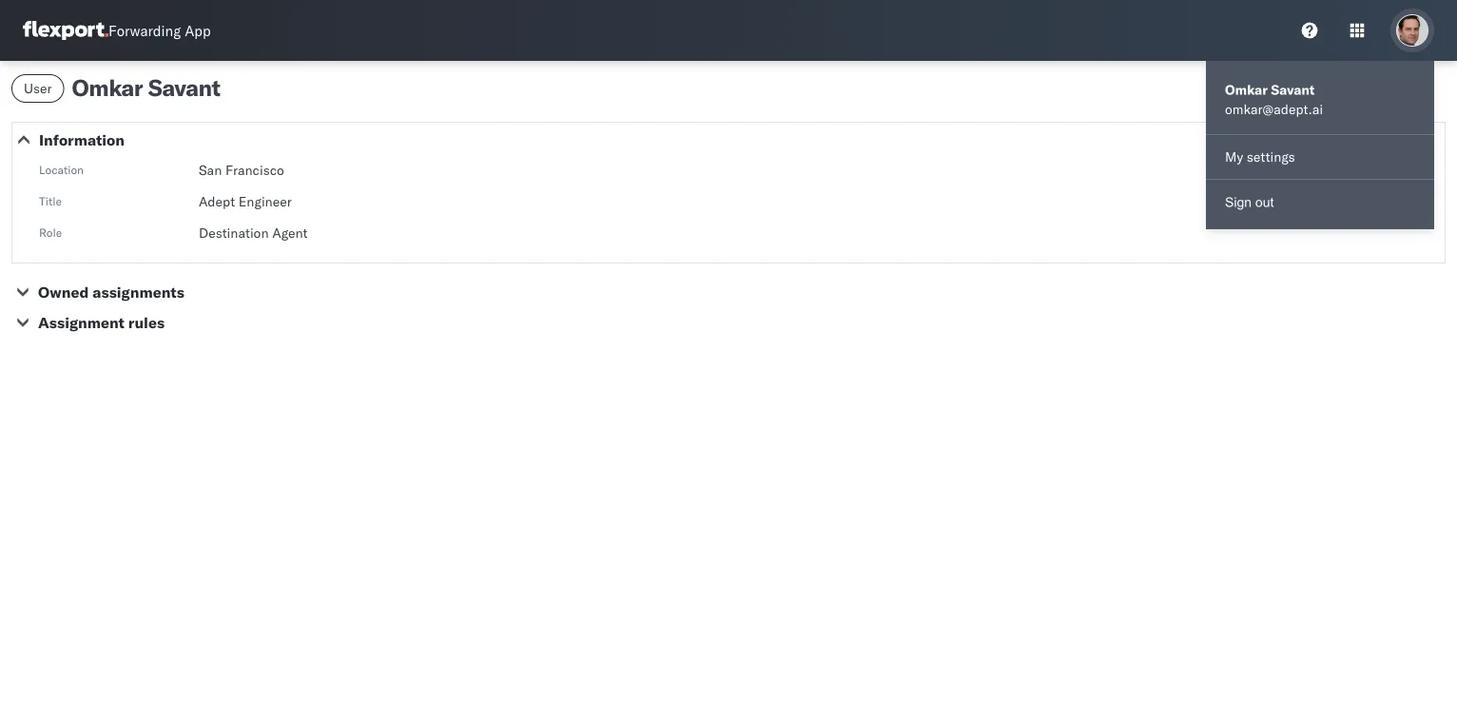 Task type: vqa. For each thing, say whether or not it's contained in the screenshot.
the rightmost omkar
yes



Task type: locate. For each thing, give the bounding box(es) containing it.
0 horizontal spatial omkar
[[72, 73, 143, 102]]

savant up the omkar@adept.ai
[[1271, 81, 1315, 98]]

information
[[39, 130, 125, 149]]

owned
[[38, 283, 89, 302]]

out
[[1256, 195, 1274, 210]]

savant for omkar savant
[[148, 73, 220, 102]]

omkar@adept.ai
[[1225, 101, 1323, 117]]

omkar up the omkar@adept.ai
[[1225, 81, 1268, 98]]

omkar
[[72, 73, 143, 102], [1225, 81, 1268, 98]]

0 horizontal spatial savant
[[148, 73, 220, 102]]

title
[[39, 194, 62, 208]]

destination
[[199, 225, 269, 241]]

savant
[[148, 73, 220, 102], [1271, 81, 1315, 98]]

omkar savant
[[72, 73, 220, 102]]

1 horizontal spatial savant
[[1271, 81, 1315, 98]]

savant for omkar savant omkar@adept.ai
[[1271, 81, 1315, 98]]

sign out
[[1225, 195, 1274, 210]]

savant inside "omkar savant omkar@adept.ai"
[[1271, 81, 1315, 98]]

settings
[[1247, 148, 1296, 165]]

sign
[[1225, 195, 1252, 210]]

omkar down "forwarding app" link
[[72, 73, 143, 102]]

omkar inside "omkar savant omkar@adept.ai"
[[1225, 81, 1268, 98]]

1 horizontal spatial omkar
[[1225, 81, 1268, 98]]

agent
[[272, 225, 308, 241]]

omkar savant omkar@adept.ai
[[1225, 81, 1323, 117]]

location
[[39, 162, 84, 176]]

omkar for omkar savant omkar@adept.ai
[[1225, 81, 1268, 98]]

my settings
[[1225, 148, 1296, 165]]

savant down app
[[148, 73, 220, 102]]



Task type: describe. For each thing, give the bounding box(es) containing it.
adept engineer
[[199, 193, 292, 210]]

forwarding app link
[[23, 21, 211, 40]]

my
[[1225, 148, 1244, 165]]

assignment
[[38, 313, 125, 332]]

user
[[24, 80, 52, 97]]

destination agent
[[199, 225, 308, 241]]

forwarding
[[108, 21, 181, 39]]

owned assignments
[[38, 283, 184, 302]]

role
[[39, 225, 62, 239]]

assignments
[[93, 283, 184, 302]]

sign out button
[[1206, 184, 1435, 222]]

forwarding app
[[108, 21, 211, 39]]

assignment rules
[[38, 313, 165, 332]]

omkar for omkar savant
[[72, 73, 143, 102]]

san
[[199, 162, 222, 178]]

francisco
[[225, 162, 284, 178]]

adept
[[199, 193, 235, 210]]

engineer
[[239, 193, 292, 210]]

my settings link
[[1206, 139, 1435, 175]]

app
[[185, 21, 211, 39]]

flexport. image
[[23, 21, 108, 40]]

rules
[[128, 313, 165, 332]]

san francisco
[[199, 162, 284, 178]]



